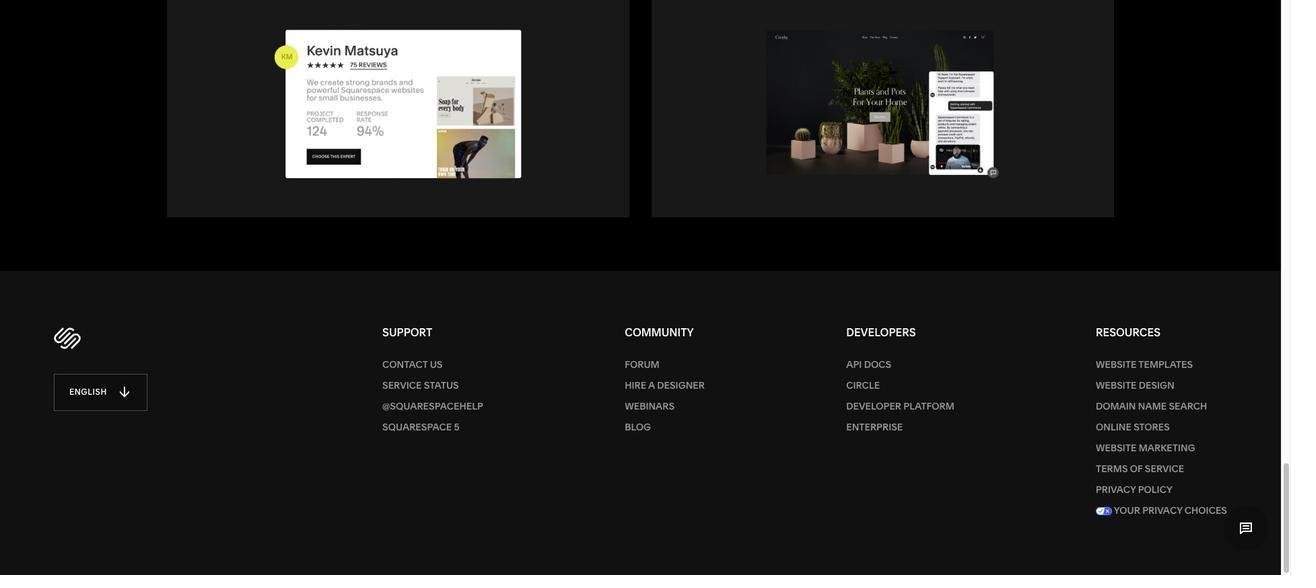 Task type: vqa. For each thing, say whether or not it's contained in the screenshot.


Task type: locate. For each thing, give the bounding box(es) containing it.
hire a designer
[[625, 379, 705, 392]]

0 vertical spatial privacy
[[1096, 484, 1136, 496]]

squarespace 5 link
[[382, 417, 483, 438]]

service down contact
[[382, 379, 422, 392]]

website
[[1096, 359, 1137, 371], [1096, 379, 1137, 392], [1096, 442, 1137, 454]]

webinars link
[[625, 396, 705, 417]]

online stores link
[[1096, 417, 1227, 438]]

website templates link
[[1096, 354, 1227, 375]]

english link
[[54, 374, 382, 411]]

website up the website design
[[1096, 359, 1137, 371]]

online stores
[[1096, 421, 1170, 433]]

us
[[430, 359, 443, 371]]

your privacy choices
[[1112, 505, 1227, 517]]

developers
[[846, 326, 916, 339]]

1 website from the top
[[1096, 359, 1137, 371]]

forum
[[625, 359, 659, 371]]

circle link
[[846, 375, 954, 396]]

privacy
[[1096, 484, 1136, 496], [1142, 505, 1182, 517]]

website down online
[[1096, 442, 1137, 454]]

online
[[1096, 421, 1131, 433]]

hire
[[625, 379, 646, 392]]

0 vertical spatial website
[[1096, 359, 1137, 371]]

0 vertical spatial service
[[382, 379, 422, 392]]

5
[[454, 421, 459, 433]]

2 website from the top
[[1096, 379, 1137, 392]]

service down website marketing link
[[1145, 463, 1184, 475]]

choices
[[1185, 505, 1227, 517]]

2 vertical spatial website
[[1096, 442, 1137, 454]]

hire a designer link
[[625, 375, 705, 396]]

website design link
[[1096, 375, 1227, 396]]

service
[[382, 379, 422, 392], [1145, 463, 1184, 475]]

privacy policy
[[1096, 484, 1172, 496]]

1 vertical spatial service
[[1145, 463, 1184, 475]]

website templates
[[1096, 359, 1193, 371]]

templates
[[1138, 359, 1193, 371]]

api docs
[[846, 359, 891, 371]]

website up domain
[[1096, 379, 1137, 392]]

marketing
[[1139, 442, 1195, 454]]

terms of service link
[[1096, 459, 1227, 480]]

0 horizontal spatial privacy
[[1096, 484, 1136, 496]]

your
[[1114, 505, 1140, 517]]

terms of service
[[1096, 463, 1184, 475]]

privacy down terms
[[1096, 484, 1136, 496]]

stores
[[1134, 421, 1170, 433]]

docs
[[864, 359, 891, 371]]

developer platform
[[846, 400, 954, 412]]

website inside website design link
[[1096, 379, 1137, 392]]

0 horizontal spatial service
[[382, 379, 422, 392]]

1 horizontal spatial privacy
[[1142, 505, 1182, 517]]

website inside website marketing link
[[1096, 442, 1137, 454]]

3 website from the top
[[1096, 442, 1137, 454]]

status
[[424, 379, 459, 392]]

squarespace 5
[[382, 421, 459, 433]]

1 vertical spatial website
[[1096, 379, 1137, 392]]

forum link
[[625, 354, 705, 375]]

website inside website templates link
[[1096, 359, 1137, 371]]

main content
[[0, 0, 1281, 433]]

english
[[69, 387, 107, 397]]

your privacy choices link
[[1096, 501, 1227, 521]]

@squarespacehelp
[[382, 400, 483, 412]]

@squarespacehelp link
[[382, 396, 483, 417]]

designer
[[657, 379, 705, 392]]

privacy down privacy policy link
[[1142, 505, 1182, 517]]

design
[[1139, 379, 1174, 392]]



Task type: describe. For each thing, give the bounding box(es) containing it.
1 horizontal spatial service
[[1145, 463, 1184, 475]]

website for website templates
[[1096, 359, 1137, 371]]

service status
[[382, 379, 459, 392]]

a squarespace website with the squarespace customer service chatbot open on the screen image
[[730, 21, 1035, 187]]

api docs link
[[846, 354, 954, 375]]

search
[[1169, 400, 1207, 412]]

domain name search link
[[1096, 396, 1227, 417]]

website marketing link
[[1096, 438, 1227, 459]]

squarespace
[[382, 421, 452, 433]]

website for website marketing
[[1096, 442, 1137, 454]]

service status link
[[382, 375, 483, 396]]

website marketing
[[1096, 442, 1195, 454]]

name
[[1138, 400, 1167, 412]]

platform
[[904, 400, 954, 412]]

contact
[[382, 359, 428, 371]]

blog link
[[625, 417, 705, 438]]

api
[[846, 359, 862, 371]]

resources
[[1096, 326, 1161, 339]]

enterprise link
[[846, 417, 954, 438]]

webinars
[[625, 400, 675, 412]]

enterprise
[[846, 421, 903, 433]]

developer
[[846, 400, 901, 412]]

developer platform link
[[846, 396, 954, 417]]

an example of a squarespace expert's bio image
[[246, 21, 551, 187]]

1 vertical spatial privacy
[[1142, 505, 1182, 517]]

circle
[[846, 379, 880, 392]]

blog
[[625, 421, 651, 433]]

english button
[[54, 374, 147, 411]]

community
[[625, 326, 694, 339]]

contact us link
[[382, 354, 483, 375]]

policy
[[1138, 484, 1172, 496]]

domain name search
[[1096, 400, 1207, 412]]

of
[[1130, 463, 1143, 475]]

a
[[648, 379, 655, 392]]

privacy policy link
[[1096, 480, 1227, 501]]

support
[[382, 326, 432, 339]]

us state privacy opt-out icon image
[[1096, 508, 1112, 516]]

website design
[[1096, 379, 1174, 392]]

website for website design
[[1096, 379, 1137, 392]]

terms
[[1096, 463, 1128, 475]]

domain
[[1096, 400, 1136, 412]]

contact us
[[382, 359, 443, 371]]



